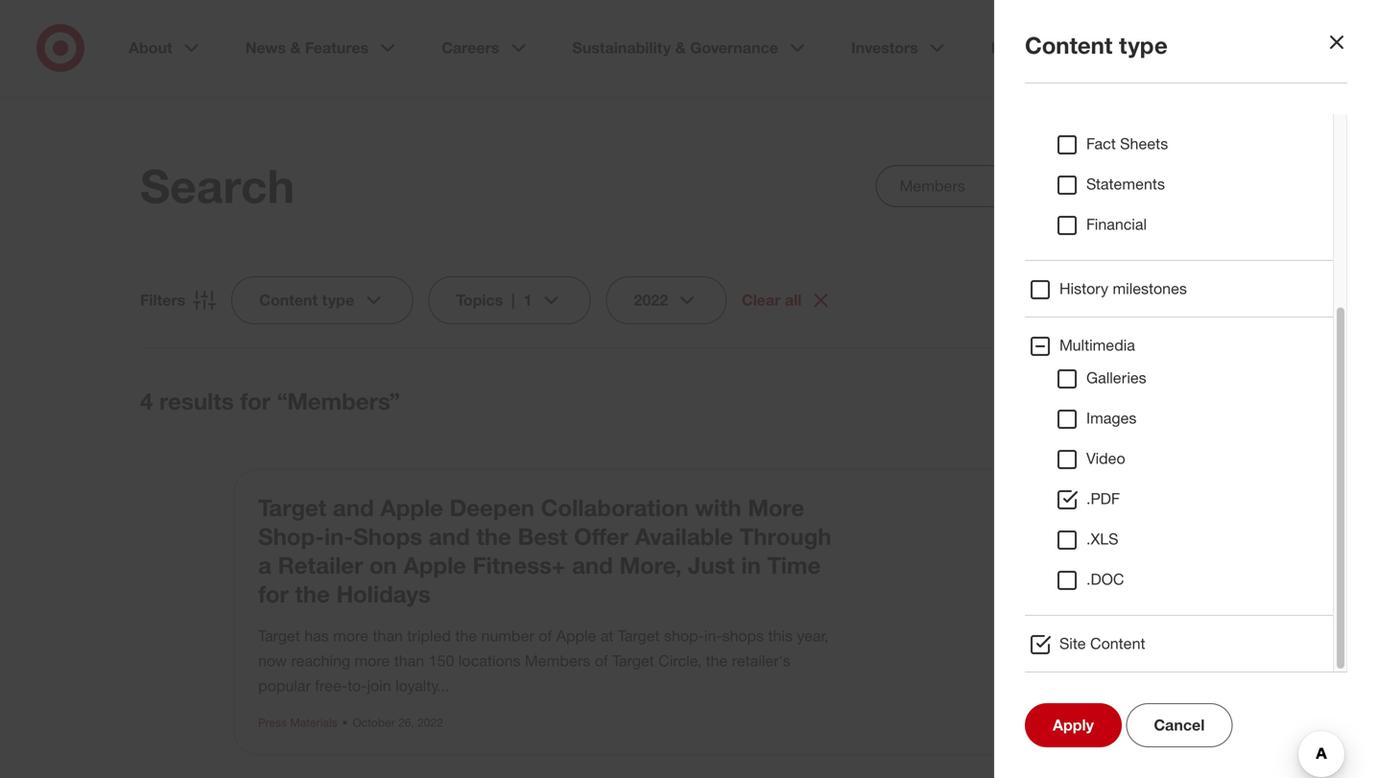 Task type: locate. For each thing, give the bounding box(es) containing it.
loyalty...
[[396, 677, 450, 696]]

0 vertical spatial 2022
[[634, 291, 668, 310]]

the up locations
[[455, 627, 477, 646]]

0 vertical spatial of
[[539, 627, 552, 646]]

statements
[[1087, 175, 1165, 193]]

press materials
[[258, 716, 337, 730]]

0 vertical spatial type
[[1119, 31, 1168, 59]]

content inside button
[[259, 291, 318, 310]]

of up 'members' on the left
[[539, 627, 552, 646]]

Search search field
[[876, 165, 1238, 207]]

in- inside "target has more than tripled the number of apple at target shop-in-shops this year, now reaching more than 150 locations members of target circle, the retailer's popular free-to-join loyalty..."
[[704, 627, 722, 646]]

for inside "target and apple deepen collaboration with more shop-in-shops and the best offer available through a retailer on apple fitness+ and more, just in time for the holidays"
[[258, 580, 289, 608]]

1 horizontal spatial of
[[595, 652, 608, 671]]

0 vertical spatial in-
[[324, 523, 353, 551]]

october
[[353, 716, 395, 730]]

1 vertical spatial and
[[429, 523, 470, 551]]

for down the a
[[258, 580, 289, 608]]

1 vertical spatial apple
[[404, 552, 466, 579]]

1 vertical spatial more
[[355, 652, 390, 671]]

1 vertical spatial 2022
[[418, 716, 443, 730]]

now
[[258, 652, 287, 671]]

history
[[1060, 279, 1109, 298]]

than
[[373, 627, 403, 646], [394, 652, 425, 671]]

None checkbox
[[1056, 174, 1079, 197]]

and
[[333, 494, 374, 522], [429, 523, 470, 551], [572, 552, 613, 579]]

0 vertical spatial for
[[240, 387, 271, 415]]

shop-
[[664, 627, 704, 646]]

target and apple deepen collaboration with more shop-in-shops and the best offer available through a retailer on apple fitness+ and more, just in time for the holidays link
[[258, 494, 832, 608]]

target
[[258, 494, 327, 522], [258, 627, 300, 646], [618, 627, 660, 646], [612, 652, 654, 671]]

for
[[240, 387, 271, 415], [258, 580, 289, 608]]

multimedia
[[1060, 336, 1136, 355]]

1 vertical spatial in-
[[704, 627, 722, 646]]

0 vertical spatial more
[[333, 627, 369, 646]]

None checkbox
[[1056, 133, 1079, 156], [1056, 214, 1079, 237], [1056, 133, 1079, 156], [1056, 214, 1079, 237]]

apply
[[1053, 716, 1094, 735]]

.pdf
[[1087, 490, 1120, 508]]

shop
[[1304, 38, 1342, 57]]

apple right the on
[[404, 552, 466, 579]]

through
[[740, 523, 832, 551]]

content
[[1025, 31, 1113, 59], [259, 291, 318, 310], [1091, 635, 1146, 653]]

2 horizontal spatial and
[[572, 552, 613, 579]]

content type
[[1025, 31, 1168, 59], [259, 291, 355, 310]]

1 vertical spatial type
[[322, 291, 355, 310]]

free-
[[315, 677, 348, 696]]

than up loyalty...
[[394, 652, 425, 671]]

0 vertical spatial apple
[[380, 494, 443, 522]]

0 horizontal spatial in-
[[324, 523, 353, 551]]

october 26, 2022
[[353, 716, 443, 730]]

retailer's
[[732, 652, 791, 671]]

has
[[305, 627, 329, 646]]

1 vertical spatial for
[[258, 580, 289, 608]]

in- left this
[[704, 627, 722, 646]]

0 vertical spatial and
[[333, 494, 374, 522]]

apple inside "target has more than tripled the number of apple at target shop-in-shops this year, now reaching more than 150 locations members of target circle, the retailer's popular free-to-join loyalty..."
[[556, 627, 596, 646]]

target has more than tripled the number of apple at target shop-in-shops this year, now reaching more than 150 locations members of target circle, the retailer's popular free-to-join loyalty...
[[258, 627, 829, 696]]

2 vertical spatial and
[[572, 552, 613, 579]]

Multimedia checkbox
[[1029, 335, 1052, 358]]

to-
[[348, 677, 367, 696]]

and up shops
[[333, 494, 374, 522]]

1 vertical spatial content
[[259, 291, 318, 310]]

the down retailer
[[295, 580, 330, 608]]

content type dialog
[[0, 0, 1379, 779]]

apple left at
[[556, 627, 596, 646]]

0 horizontal spatial 2022
[[418, 716, 443, 730]]

2022
[[634, 291, 668, 310], [418, 716, 443, 730]]

0 vertical spatial content type
[[1025, 31, 1168, 59]]

target up shop-
[[258, 494, 327, 522]]

press
[[258, 716, 287, 730]]

0 horizontal spatial and
[[333, 494, 374, 522]]

0 horizontal spatial content type
[[259, 291, 355, 310]]

type inside content type button
[[322, 291, 355, 310]]

more right has
[[333, 627, 369, 646]]

apple
[[380, 494, 443, 522], [404, 552, 466, 579], [556, 627, 596, 646]]

galleries
[[1087, 369, 1147, 387]]

content type button
[[232, 276, 413, 325]]

.xls
[[1087, 530, 1119, 549]]

in-
[[324, 523, 353, 551], [704, 627, 722, 646]]

"members"
[[277, 387, 400, 415]]

circle,
[[659, 652, 702, 671]]

fact sheets
[[1087, 134, 1169, 153]]

more
[[333, 627, 369, 646], [355, 652, 390, 671]]

in- up retailer
[[324, 523, 353, 551]]

type
[[1119, 31, 1168, 59], [322, 291, 355, 310]]

26,
[[398, 716, 414, 730]]

site content
[[1060, 635, 1146, 653]]

video
[[1087, 449, 1126, 468]]

shop-
[[258, 523, 324, 551]]

materials
[[290, 716, 337, 730]]

holidays
[[336, 580, 431, 608]]

the down shops
[[706, 652, 728, 671]]

offer
[[574, 523, 629, 551]]

Galleries checkbox
[[1056, 368, 1079, 391]]

2022 button
[[606, 276, 727, 325]]

1 vertical spatial of
[[595, 652, 608, 671]]

0 horizontal spatial type
[[322, 291, 355, 310]]

and down offer
[[572, 552, 613, 579]]

a
[[258, 552, 271, 579]]

site
[[1060, 635, 1086, 653]]

of
[[539, 627, 552, 646], [595, 652, 608, 671]]

the
[[476, 523, 512, 551], [295, 580, 330, 608], [455, 627, 477, 646], [706, 652, 728, 671]]

fitness+
[[473, 552, 566, 579]]

1 horizontal spatial in-
[[704, 627, 722, 646]]

1 horizontal spatial 2022
[[634, 291, 668, 310]]

0 vertical spatial than
[[373, 627, 403, 646]]

2022 inside button
[[634, 291, 668, 310]]

locations
[[459, 652, 521, 671]]

of down at
[[595, 652, 608, 671]]

financial
[[1087, 215, 1147, 234]]

apple up shops
[[380, 494, 443, 522]]

tripled
[[407, 627, 451, 646]]

than left tripled
[[373, 627, 403, 646]]

and down deepen
[[429, 523, 470, 551]]

number
[[481, 627, 535, 646]]

for right the results
[[240, 387, 271, 415]]

1 horizontal spatial content type
[[1025, 31, 1168, 59]]

150
[[429, 652, 454, 671]]

1 horizontal spatial and
[[429, 523, 470, 551]]

year,
[[797, 627, 829, 646]]

more up join
[[355, 652, 390, 671]]

2 vertical spatial apple
[[556, 627, 596, 646]]

in
[[742, 552, 761, 579]]

1 horizontal spatial type
[[1119, 31, 1168, 59]]

this
[[768, 627, 793, 646]]

1 vertical spatial content type
[[259, 291, 355, 310]]



Task type: describe. For each thing, give the bounding box(es) containing it.
target and apple deepen collaboration with more shop-in-shops and the best offer available through a retailer on apple fitness+ and more, just in time for the holidays
[[258, 494, 832, 608]]

clear
[[742, 291, 781, 310]]

4
[[140, 387, 153, 415]]

shops
[[353, 523, 423, 551]]

more
[[748, 494, 805, 522]]

clear all button
[[742, 289, 833, 312]]

shop link
[[1280, 38, 1342, 58]]

.XLS checkbox
[[1056, 529, 1079, 552]]

best
[[518, 523, 568, 551]]

deepen
[[450, 494, 535, 522]]

in- inside "target and apple deepen collaboration with more shop-in-shops and the best offer available through a retailer on apple fitness+ and more, just in time for the holidays"
[[324, 523, 353, 551]]

clear all
[[742, 291, 802, 310]]

target down at
[[612, 652, 654, 671]]

1 vertical spatial than
[[394, 652, 425, 671]]

more,
[[620, 552, 682, 579]]

results
[[159, 387, 234, 415]]

join
[[367, 677, 391, 696]]

cancel button
[[1127, 704, 1233, 748]]

content type inside dialog
[[1025, 31, 1168, 59]]

all
[[785, 291, 802, 310]]

retailer
[[278, 552, 363, 579]]

2 vertical spatial content
[[1091, 635, 1146, 653]]

the down deepen
[[476, 523, 512, 551]]

time
[[768, 552, 821, 579]]

topics  |  1
[[456, 291, 532, 310]]

search
[[140, 158, 295, 214]]

available
[[635, 523, 733, 551]]

at
[[601, 627, 614, 646]]

history milestones
[[1060, 279, 1187, 298]]

images
[[1087, 409, 1137, 428]]

History milestones checkbox
[[1029, 278, 1052, 301]]

milestones
[[1113, 279, 1187, 298]]

shops
[[722, 627, 764, 646]]

fact
[[1087, 134, 1116, 153]]

0 horizontal spatial of
[[539, 627, 552, 646]]

target inside "target and apple deepen collaboration with more shop-in-shops and the best offer available through a retailer on apple fitness+ and more, just in time for the holidays"
[[258, 494, 327, 522]]

.doc
[[1087, 570, 1125, 589]]

Video checkbox
[[1056, 448, 1079, 471]]

target up now
[[258, 627, 300, 646]]

filters
[[140, 291, 185, 310]]

.PDF checkbox
[[1056, 489, 1079, 512]]

on
[[370, 552, 397, 579]]

Images checkbox
[[1056, 408, 1079, 431]]

popular
[[258, 677, 311, 696]]

members
[[525, 652, 591, 671]]

.DOC checkbox
[[1056, 569, 1079, 592]]

press materials link
[[258, 716, 337, 730]]

Site Content checkbox
[[1029, 634, 1052, 657]]

collaboration
[[541, 494, 689, 522]]

with
[[695, 494, 742, 522]]

reaching
[[291, 652, 350, 671]]

topics  |  1 button
[[429, 276, 591, 325]]

type inside content type dialog
[[1119, 31, 1168, 59]]

content type inside button
[[259, 291, 355, 310]]

4 results for "members"
[[140, 387, 400, 415]]

0 vertical spatial content
[[1025, 31, 1113, 59]]

sheets
[[1121, 134, 1169, 153]]

apply button
[[1025, 704, 1122, 748]]

cancel
[[1154, 716, 1205, 735]]

target right at
[[618, 627, 660, 646]]

just
[[688, 552, 735, 579]]



Task type: vqa. For each thing, say whether or not it's contained in the screenshot.
Galleries
yes



